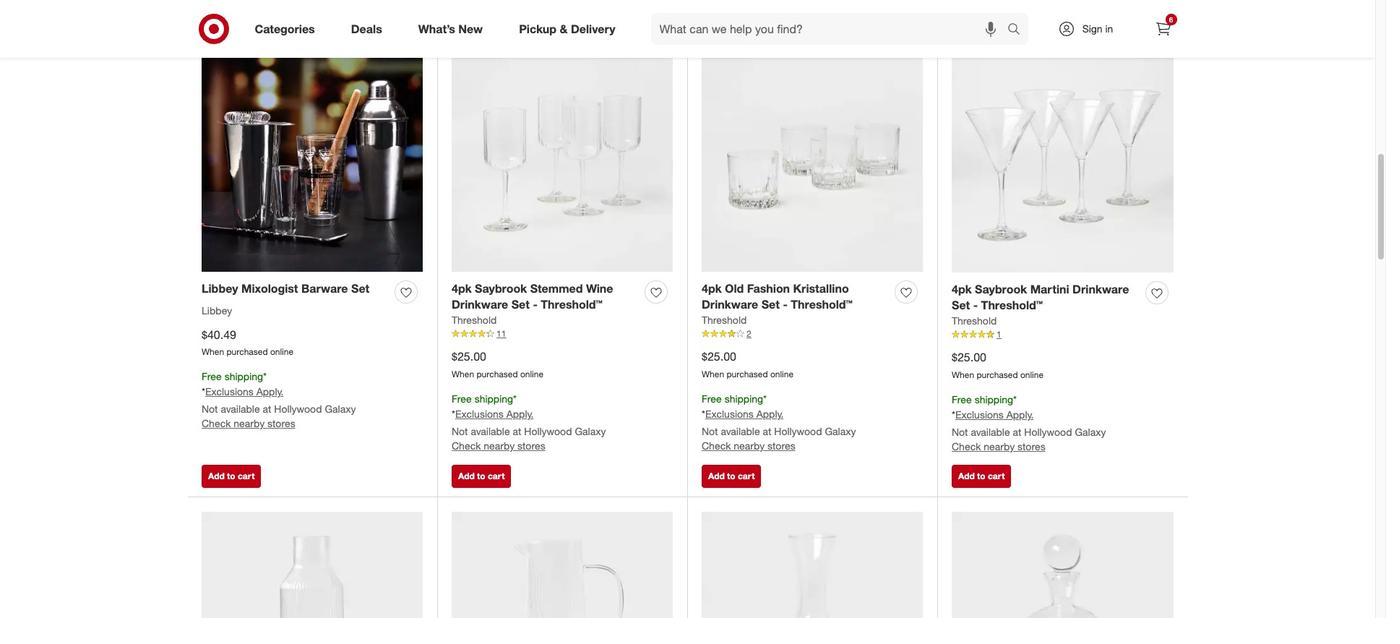 Task type: describe. For each thing, give the bounding box(es) containing it.
stemmed
[[531, 281, 583, 296]]

delivery
[[571, 21, 616, 36]]

apply. for fashion
[[757, 408, 784, 420]]

pickup
[[519, 21, 557, 36]]

2
[[747, 329, 752, 339]]

to for 4pk saybrook martini drinkware set - threshold™
[[978, 471, 986, 482]]

purchased for 4pk saybrook martini drinkware set - threshold™
[[977, 370, 1019, 381]]

stores for 4pk saybrook stemmed wine drinkware set - threshold™
[[518, 440, 546, 452]]

libbey link
[[202, 303, 232, 318]]

threshold link for 4pk old fashion kristallino drinkware set - threshold™
[[702, 313, 747, 328]]

set inside 4pk old fashion kristallino drinkware set - threshold™
[[762, 298, 780, 312]]

cart for libbey mixologist barware set
[[238, 471, 255, 482]]

$40.49
[[202, 327, 236, 342]]

2 link
[[702, 328, 923, 341]]

pickup & delivery
[[519, 21, 616, 36]]

- for fashion
[[783, 298, 788, 312]]

4pk saybrook martini drinkware set - threshold™ link
[[952, 281, 1140, 314]]

set inside 4pk saybrook martini drinkware set - threshold™
[[952, 298, 971, 313]]

free for 4pk old fashion kristallino drinkware set - threshold™
[[702, 393, 722, 405]]

galaxy for 4pk saybrook martini drinkware set - threshold™
[[1076, 426, 1107, 438]]

4pk old fashion kristallino drinkware set - threshold™ link
[[702, 280, 889, 313]]

add to cart for 4pk old fashion kristallino drinkware set - threshold™
[[709, 471, 755, 482]]

cart for 4pk saybrook stemmed wine drinkware set - threshold™
[[488, 471, 505, 482]]

- inside 4pk saybrook martini drinkware set - threshold™
[[974, 298, 979, 313]]

nearby for 4pk old fashion kristallino drinkware set - threshold™
[[734, 440, 765, 452]]

threshold™ for wine
[[541, 298, 603, 312]]

saybrook for set
[[475, 281, 527, 296]]

exclusions apply. button for 4pk saybrook stemmed wine drinkware set - threshold™
[[456, 407, 534, 422]]

apply. for stemmed
[[507, 408, 534, 420]]

available for 4pk saybrook martini drinkware set - threshold™
[[971, 426, 1011, 438]]

barware
[[301, 281, 348, 296]]

free shipping * * exclusions apply. not available at hollywood galaxy check nearby stores for stemmed
[[452, 393, 606, 452]]

drinkware inside 4pk saybrook martini drinkware set - threshold™
[[1073, 282, 1130, 296]]

hollywood for martini
[[1025, 426, 1073, 438]]

cart for 4pk old fashion kristallino drinkware set - threshold™
[[738, 471, 755, 482]]

&
[[560, 21, 568, 36]]

purchased for libbey mixologist barware set
[[227, 347, 268, 358]]

kristallino
[[794, 281, 850, 296]]

to for 4pk saybrook stemmed wine drinkware set - threshold™
[[477, 471, 486, 482]]

add to cart for 4pk saybrook martini drinkware set - threshold™
[[959, 471, 1005, 482]]

saybrook for -
[[976, 282, 1028, 296]]

to for libbey mixologist barware set
[[227, 471, 235, 482]]

at for fashion
[[763, 425, 772, 437]]

purchased for 4pk saybrook stemmed wine drinkware set - threshold™
[[477, 369, 518, 380]]

$25.00 when purchased online for 4pk saybrook martini drinkware set - threshold™
[[952, 350, 1044, 381]]

martini
[[1031, 282, 1070, 296]]

libbey mixologist barware set link
[[202, 280, 370, 297]]

4pk for 4pk old fashion kristallino drinkware set - threshold™
[[702, 281, 722, 296]]

threshold™ inside 4pk saybrook martini drinkware set - threshold™
[[982, 298, 1044, 313]]

threshold for 4pk old fashion kristallino drinkware set - threshold™
[[702, 314, 747, 326]]

not for 4pk old fashion kristallino drinkware set - threshold™
[[702, 425, 718, 437]]

libbey mixologist barware set
[[202, 281, 370, 296]]

shipping for 4pk saybrook stemmed wine drinkware set - threshold™
[[475, 393, 513, 405]]

old
[[725, 281, 744, 296]]

check inside button
[[208, 10, 233, 21]]

check for 4pk saybrook martini drinkware set - threshold™
[[952, 440, 982, 453]]

sign
[[1083, 22, 1103, 35]]

11 link
[[452, 328, 673, 341]]

check nearby stores button for libbey mixologist barware set
[[202, 417, 296, 431]]

4pk saybrook stemmed wine drinkware set - threshold™
[[452, 281, 614, 312]]

stores inside "check stores" button
[[236, 10, 260, 21]]

what's new
[[419, 21, 483, 36]]

in
[[1106, 22, 1114, 35]]

check nearby stores button for 4pk saybrook stemmed wine drinkware set - threshold™
[[452, 439, 546, 453]]

stores for 4pk old fashion kristallino drinkware set - threshold™
[[768, 440, 796, 452]]

not for 4pk saybrook martini drinkware set - threshold™
[[952, 426, 969, 438]]

galaxy for libbey mixologist barware set
[[325, 403, 356, 415]]

libbey for libbey mixologist barware set
[[202, 281, 238, 296]]

$40.49 when purchased online
[[202, 327, 294, 358]]

sign in
[[1083, 22, 1114, 35]]

- for stemmed
[[533, 298, 538, 312]]

check nearby stores button for 4pk saybrook martini drinkware set - threshold™
[[952, 440, 1046, 454]]

nearby for 4pk saybrook martini drinkware set - threshold™
[[984, 440, 1015, 453]]

wine
[[586, 281, 614, 296]]

add for 4pk saybrook stemmed wine drinkware set - threshold™
[[458, 471, 475, 482]]

add for libbey mixologist barware set
[[208, 471, 225, 482]]

free for libbey mixologist barware set
[[202, 370, 222, 383]]

when for libbey mixologist barware set
[[202, 347, 224, 358]]

galaxy for 4pk old fashion kristallino drinkware set - threshold™
[[825, 425, 857, 437]]

add for 4pk saybrook martini drinkware set - threshold™
[[959, 471, 975, 482]]

sign in link
[[1046, 13, 1136, 45]]

free for 4pk saybrook martini drinkware set - threshold™
[[952, 393, 972, 406]]

add to cart button for 4pk saybrook martini drinkware set - threshold™
[[952, 465, 1012, 488]]

hollywood for fashion
[[775, 425, 823, 437]]

What can we help you find? suggestions appear below search field
[[651, 13, 1011, 45]]

when for 4pk saybrook stemmed wine drinkware set - threshold™
[[452, 369, 475, 380]]

threshold for 4pk saybrook martini drinkware set - threshold™
[[952, 315, 997, 327]]



Task type: vqa. For each thing, say whether or not it's contained in the screenshot.
Martini's Hollywood
yes



Task type: locate. For each thing, give the bounding box(es) containing it.
1 horizontal spatial saybrook
[[976, 282, 1028, 296]]

4pk saybrook stemmed wine drinkware set - threshold™ image
[[452, 51, 673, 272], [452, 51, 673, 272]]

1 horizontal spatial $25.00
[[702, 350, 737, 364]]

threshold link up "1"
[[952, 314, 997, 329]]

saybrook inside 4pk saybrook stemmed wine drinkware set - threshold™
[[475, 281, 527, 296]]

drinkware inside 4pk old fashion kristallino drinkware set - threshold™
[[702, 298, 759, 312]]

4pk inside 4pk saybrook martini drinkware set - threshold™
[[952, 282, 972, 296]]

to
[[728, 10, 736, 21], [978, 10, 986, 21], [227, 471, 235, 482], [477, 471, 486, 482], [728, 471, 736, 482], [978, 471, 986, 482]]

online for fashion
[[771, 369, 794, 380]]

hollywood
[[274, 403, 322, 415], [525, 425, 572, 437], [775, 425, 823, 437], [1025, 426, 1073, 438]]

hollywood for barware
[[274, 403, 322, 415]]

categories link
[[243, 13, 333, 45]]

0 horizontal spatial drinkware
[[452, 298, 509, 312]]

threshold™ inside 4pk old fashion kristallino drinkware set - threshold™
[[791, 298, 853, 312]]

$25.00 when purchased online down "1"
[[952, 350, 1044, 381]]

$25.00 when purchased online for 4pk saybrook stemmed wine drinkware set - threshold™
[[452, 350, 544, 380]]

shipping down 2 in the right bottom of the page
[[725, 393, 764, 405]]

when for 4pk old fashion kristallino drinkware set - threshold™
[[702, 369, 725, 380]]

1 horizontal spatial drinkware
[[702, 298, 759, 312]]

shipping down "1"
[[975, 393, 1014, 406]]

threshold™ inside 4pk saybrook stemmed wine drinkware set - threshold™
[[541, 298, 603, 312]]

threshold link up 2 in the right bottom of the page
[[702, 313, 747, 328]]

exclusions apply. button for 4pk old fashion kristallino drinkware set - threshold™
[[706, 407, 784, 422]]

free shipping * * exclusions apply. not available at hollywood galaxy check nearby stores for martini
[[952, 393, 1107, 453]]

cart
[[738, 10, 755, 21], [988, 10, 1005, 21], [238, 471, 255, 482], [488, 471, 505, 482], [738, 471, 755, 482], [988, 471, 1005, 482]]

free
[[202, 370, 222, 383], [452, 393, 472, 405], [702, 393, 722, 405], [952, 393, 972, 406]]

online
[[270, 347, 294, 358], [521, 369, 544, 380], [771, 369, 794, 380], [1021, 370, 1044, 381]]

check stores
[[208, 10, 260, 21]]

threshold for 4pk saybrook stemmed wine drinkware set - threshold™
[[452, 314, 497, 326]]

shipping for 4pk saybrook martini drinkware set - threshold™
[[975, 393, 1014, 406]]

drinkware up 11
[[452, 298, 509, 312]]

when for 4pk saybrook martini drinkware set - threshold™
[[952, 370, 975, 381]]

- inside 4pk old fashion kristallino drinkware set - threshold™
[[783, 298, 788, 312]]

add to cart button for 4pk old fashion kristallino drinkware set - threshold™
[[702, 465, 762, 488]]

liquor glass decanter with stopper clear - threshold™ image
[[952, 512, 1174, 618], [952, 512, 1174, 618]]

stores for libbey mixologist barware set
[[268, 417, 296, 430]]

libbey mixologist barware set image
[[202, 51, 423, 272], [202, 51, 423, 272]]

saybrook up 11
[[475, 281, 527, 296]]

threshold™ down kristallino on the right top of page
[[791, 298, 853, 312]]

threshold
[[452, 314, 497, 326], [702, 314, 747, 326], [952, 315, 997, 327]]

0 horizontal spatial $25.00 when purchased online
[[452, 350, 544, 380]]

$25.00 for 4pk saybrook stemmed wine drinkware set - threshold™
[[452, 350, 487, 364]]

not
[[202, 403, 218, 415], [452, 425, 468, 437], [702, 425, 718, 437], [952, 426, 969, 438]]

drinkware for 4pk old fashion kristallino drinkware set - threshold™
[[702, 298, 759, 312]]

online down libbey mixologist barware set link
[[270, 347, 294, 358]]

check
[[208, 10, 233, 21], [202, 417, 231, 430], [452, 440, 481, 452], [702, 440, 731, 452], [952, 440, 982, 453]]

exclusions for 4pk saybrook stemmed wine drinkware set - threshold™
[[456, 408, 504, 420]]

fashion
[[748, 281, 790, 296]]

- inside 4pk saybrook stemmed wine drinkware set - threshold™
[[533, 298, 538, 312]]

libbey for libbey
[[202, 304, 232, 316]]

0 horizontal spatial -
[[533, 298, 538, 312]]

at for stemmed
[[513, 425, 522, 437]]

nearby for 4pk saybrook stemmed wine drinkware set - threshold™
[[484, 440, 515, 452]]

threshold up "1"
[[952, 315, 997, 327]]

threshold™
[[541, 298, 603, 312], [791, 298, 853, 312], [982, 298, 1044, 313]]

online for stemmed
[[521, 369, 544, 380]]

add to cart
[[709, 10, 755, 21], [959, 10, 1005, 21], [208, 471, 255, 482], [458, 471, 505, 482], [709, 471, 755, 482], [959, 471, 1005, 482]]

apply. for martini
[[1007, 409, 1034, 421]]

add
[[709, 10, 725, 21], [959, 10, 975, 21], [208, 471, 225, 482], [458, 471, 475, 482], [709, 471, 725, 482], [959, 471, 975, 482]]

check for libbey mixologist barware set
[[202, 417, 231, 430]]

available for 4pk saybrook stemmed wine drinkware set - threshold™
[[471, 425, 510, 437]]

threshold up 11
[[452, 314, 497, 326]]

11
[[497, 329, 506, 339]]

drinkware down old
[[702, 298, 759, 312]]

drinkware for 4pk saybrook stemmed wine drinkware set - threshold™
[[452, 298, 509, 312]]

when inside $40.49 when purchased online
[[202, 347, 224, 358]]

new
[[459, 21, 483, 36]]

2 horizontal spatial threshold link
[[952, 314, 997, 329]]

1
[[997, 329, 1002, 340]]

categories
[[255, 21, 315, 36]]

*
[[263, 370, 267, 383], [202, 386, 205, 398], [513, 393, 517, 405], [764, 393, 767, 405], [1014, 393, 1017, 406], [452, 408, 456, 420], [702, 408, 706, 420], [952, 409, 956, 421]]

exclusions apply. button for 4pk saybrook martini drinkware set - threshold™
[[956, 408, 1034, 422]]

ribbed glass carafe clear - threshold™ image
[[202, 512, 423, 618], [202, 512, 423, 618]]

1 horizontal spatial threshold link
[[702, 313, 747, 328]]

at for martini
[[1013, 426, 1022, 438]]

0 horizontal spatial threshold
[[452, 314, 497, 326]]

saybrook
[[475, 281, 527, 296], [976, 282, 1028, 296]]

$25.00 for 4pk saybrook martini drinkware set - threshold™
[[952, 350, 987, 365]]

6
[[1170, 15, 1174, 24]]

0 vertical spatial libbey
[[202, 281, 238, 296]]

4pk saybrook martini drinkware set - threshold™
[[952, 282, 1130, 313]]

free shipping * * exclusions apply. not available at hollywood galaxy check nearby stores
[[202, 370, 356, 430], [452, 393, 606, 452], [702, 393, 857, 452], [952, 393, 1107, 453]]

purchased down "1"
[[977, 370, 1019, 381]]

threshold™ up "1"
[[982, 298, 1044, 313]]

free for 4pk saybrook stemmed wine drinkware set - threshold™
[[452, 393, 472, 405]]

1 horizontal spatial 4pk
[[702, 281, 722, 296]]

when
[[202, 347, 224, 358], [452, 369, 475, 380], [702, 369, 725, 380], [952, 370, 975, 381]]

exclusions apply. button
[[205, 385, 284, 399], [456, 407, 534, 422], [706, 407, 784, 422], [956, 408, 1034, 422]]

exclusions apply. button for libbey mixologist barware set
[[205, 385, 284, 399]]

1 horizontal spatial threshold™
[[791, 298, 853, 312]]

set
[[351, 281, 370, 296], [512, 298, 530, 312], [762, 298, 780, 312], [952, 298, 971, 313]]

threshold link for 4pk saybrook stemmed wine drinkware set - threshold™
[[452, 313, 497, 328]]

online down '1' link
[[1021, 370, 1044, 381]]

threshold™ for kristallino
[[791, 298, 853, 312]]

mixologist
[[242, 281, 298, 296]]

threshold link
[[452, 313, 497, 328], [702, 313, 747, 328], [952, 314, 997, 329]]

free shipping * * exclusions apply. not available at hollywood galaxy check nearby stores for fashion
[[702, 393, 857, 452]]

online for barware
[[270, 347, 294, 358]]

2 horizontal spatial $25.00 when purchased online
[[952, 350, 1044, 381]]

add to cart for 4pk saybrook stemmed wine drinkware set - threshold™
[[458, 471, 505, 482]]

$25.00
[[452, 350, 487, 364], [702, 350, 737, 364], [952, 350, 987, 365]]

0 horizontal spatial threshold link
[[452, 313, 497, 328]]

exclusions for 4pk old fashion kristallino drinkware set - threshold™
[[706, 408, 754, 420]]

$25.00 when purchased online down 11
[[452, 350, 544, 380]]

check stores button
[[202, 4, 266, 27]]

available
[[221, 403, 260, 415], [471, 425, 510, 437], [721, 425, 760, 437], [971, 426, 1011, 438]]

deals link
[[339, 13, 400, 45]]

apply. for barware
[[256, 386, 284, 398]]

wine glass decanter clear - threshold™ image
[[702, 512, 923, 618], [702, 512, 923, 618]]

shipping for libbey mixologist barware set
[[225, 370, 263, 383]]

$25.00 when purchased online down 2 in the right bottom of the page
[[702, 350, 794, 380]]

add to cart for libbey mixologist barware set
[[208, 471, 255, 482]]

2 libbey from the top
[[202, 304, 232, 316]]

check for 4pk saybrook stemmed wine drinkware set - threshold™
[[452, 440, 481, 452]]

nearby
[[234, 417, 265, 430], [484, 440, 515, 452], [734, 440, 765, 452], [984, 440, 1015, 453]]

search
[[1001, 23, 1036, 37]]

add to cart button for libbey mixologist barware set
[[202, 465, 261, 488]]

1 link
[[952, 329, 1174, 341]]

4pk inside 4pk old fashion kristallino drinkware set - threshold™
[[702, 281, 722, 296]]

online down '11' link
[[521, 369, 544, 380]]

4pk saybrook stemmed wine drinkware set - threshold™ link
[[452, 280, 639, 313]]

add for 4pk old fashion kristallino drinkware set - threshold™
[[709, 471, 725, 482]]

add to cart button
[[702, 4, 762, 27], [952, 4, 1012, 27], [202, 465, 261, 488], [452, 465, 512, 488], [702, 465, 762, 488], [952, 465, 1012, 488]]

libbey
[[202, 281, 238, 296], [202, 304, 232, 316]]

-
[[533, 298, 538, 312], [783, 298, 788, 312], [974, 298, 979, 313]]

stores for 4pk saybrook martini drinkware set - threshold™
[[1018, 440, 1046, 453]]

1 horizontal spatial threshold
[[702, 314, 747, 326]]

4pk saybrook martini drinkware set - threshold™ image
[[952, 51, 1174, 273], [952, 51, 1174, 273]]

purchased for 4pk old fashion kristallino drinkware set - threshold™
[[727, 369, 768, 380]]

2 horizontal spatial 4pk
[[952, 282, 972, 296]]

drinkware right martini
[[1073, 282, 1130, 296]]

what's new link
[[406, 13, 501, 45]]

saybrook inside 4pk saybrook martini drinkware set - threshold™
[[976, 282, 1028, 296]]

drinkware inside 4pk saybrook stemmed wine drinkware set - threshold™
[[452, 298, 509, 312]]

purchased down 11
[[477, 369, 518, 380]]

1 libbey from the top
[[202, 281, 238, 296]]

libbey up $40.49
[[202, 304, 232, 316]]

4pk inside 4pk saybrook stemmed wine drinkware set - threshold™
[[452, 281, 472, 296]]

1 horizontal spatial -
[[783, 298, 788, 312]]

$25.00 when purchased online
[[452, 350, 544, 380], [702, 350, 794, 380], [952, 350, 1044, 381]]

stores
[[236, 10, 260, 21], [268, 417, 296, 430], [518, 440, 546, 452], [768, 440, 796, 452], [1018, 440, 1046, 453]]

threshold up 2 in the right bottom of the page
[[702, 314, 747, 326]]

saybrook up "1"
[[976, 282, 1028, 296]]

shipping for 4pk old fashion kristallino drinkware set - threshold™
[[725, 393, 764, 405]]

ribbed glass pitcher clear - threshold™ image
[[452, 512, 673, 618], [452, 512, 673, 618]]

exclusions for 4pk saybrook martini drinkware set - threshold™
[[956, 409, 1004, 421]]

2 horizontal spatial drinkware
[[1073, 282, 1130, 296]]

4pk
[[452, 281, 472, 296], [702, 281, 722, 296], [952, 282, 972, 296]]

$25.00 when purchased online for 4pk old fashion kristallino drinkware set - threshold™
[[702, 350, 794, 380]]

add to cart button for 4pk saybrook stemmed wine drinkware set - threshold™
[[452, 465, 512, 488]]

available for 4pk old fashion kristallino drinkware set - threshold™
[[721, 425, 760, 437]]

nearby for libbey mixologist barware set
[[234, 417, 265, 430]]

1 horizontal spatial $25.00 when purchased online
[[702, 350, 794, 380]]

at
[[263, 403, 272, 415], [513, 425, 522, 437], [763, 425, 772, 437], [1013, 426, 1022, 438]]

check nearby stores button for 4pk old fashion kristallino drinkware set - threshold™
[[702, 439, 796, 453]]

0 horizontal spatial 4pk
[[452, 281, 472, 296]]

exclusions for libbey mixologist barware set
[[205, 386, 254, 398]]

at for barware
[[263, 403, 272, 415]]

pickup & delivery link
[[507, 13, 634, 45]]

purchased inside $40.49 when purchased online
[[227, 347, 268, 358]]

threshold link up 11
[[452, 313, 497, 328]]

threshold link for 4pk saybrook martini drinkware set - threshold™
[[952, 314, 997, 329]]

libbey up libbey link
[[202, 281, 238, 296]]

shipping
[[225, 370, 263, 383], [475, 393, 513, 405], [725, 393, 764, 405], [975, 393, 1014, 406]]

available for libbey mixologist barware set
[[221, 403, 260, 415]]

1 vertical spatial libbey
[[202, 304, 232, 316]]

threshold™ down stemmed
[[541, 298, 603, 312]]

check nearby stores button
[[202, 417, 296, 431], [452, 439, 546, 453], [702, 439, 796, 453], [952, 440, 1046, 454]]

set inside 4pk saybrook stemmed wine drinkware set - threshold™
[[512, 298, 530, 312]]

purchased down $40.49
[[227, 347, 268, 358]]

exclusions
[[205, 386, 254, 398], [456, 408, 504, 420], [706, 408, 754, 420], [956, 409, 1004, 421]]

2 horizontal spatial -
[[974, 298, 979, 313]]

galaxy
[[325, 403, 356, 415], [575, 425, 606, 437], [825, 425, 857, 437], [1076, 426, 1107, 438]]

deals
[[351, 21, 382, 36]]

2 horizontal spatial threshold
[[952, 315, 997, 327]]

6 link
[[1148, 13, 1180, 45]]

2 horizontal spatial $25.00
[[952, 350, 987, 365]]

0 horizontal spatial $25.00
[[452, 350, 487, 364]]

shipping down 11
[[475, 393, 513, 405]]

what's
[[419, 21, 456, 36]]

4pk for 4pk saybrook martini drinkware set - threshold™
[[952, 282, 972, 296]]

shipping down $40.49 when purchased online at the bottom left of the page
[[225, 370, 263, 383]]

0 horizontal spatial threshold™
[[541, 298, 603, 312]]

search button
[[1001, 13, 1036, 48]]

4pk old fashion kristallino drinkware set - threshold™
[[702, 281, 853, 312]]

apply.
[[256, 386, 284, 398], [507, 408, 534, 420], [757, 408, 784, 420], [1007, 409, 1034, 421]]

0 horizontal spatial saybrook
[[475, 281, 527, 296]]

online down 2 link
[[771, 369, 794, 380]]

galaxy for 4pk saybrook stemmed wine drinkware set - threshold™
[[575, 425, 606, 437]]

online for martini
[[1021, 370, 1044, 381]]

2 horizontal spatial threshold™
[[982, 298, 1044, 313]]

4pk for 4pk saybrook stemmed wine drinkware set - threshold™
[[452, 281, 472, 296]]

to for 4pk old fashion kristallino drinkware set - threshold™
[[728, 471, 736, 482]]

cart for 4pk saybrook martini drinkware set - threshold™
[[988, 471, 1005, 482]]

hollywood for stemmed
[[525, 425, 572, 437]]

drinkware
[[1073, 282, 1130, 296], [452, 298, 509, 312], [702, 298, 759, 312]]

online inside $40.49 when purchased online
[[270, 347, 294, 358]]

purchased
[[227, 347, 268, 358], [477, 369, 518, 380], [727, 369, 768, 380], [977, 370, 1019, 381]]

not for libbey mixologist barware set
[[202, 403, 218, 415]]

purchased down 2 in the right bottom of the page
[[727, 369, 768, 380]]

4pk old fashion kristallino drinkware set - threshold™ image
[[702, 51, 923, 272], [702, 51, 923, 272]]

not for 4pk saybrook stemmed wine drinkware set - threshold™
[[452, 425, 468, 437]]

$25.00 for 4pk old fashion kristallino drinkware set - threshold™
[[702, 350, 737, 364]]



